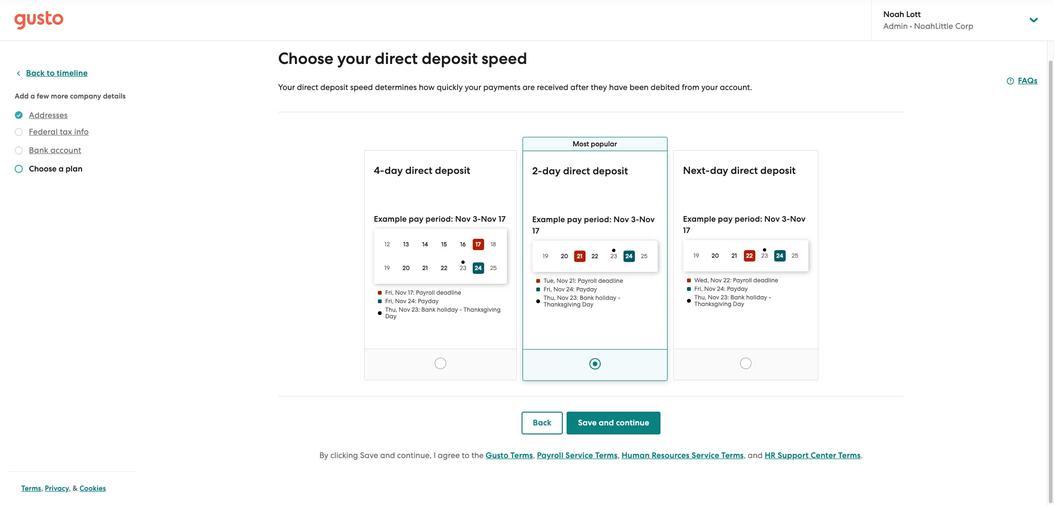 Task type: describe. For each thing, give the bounding box(es) containing it.
day for next-
[[733, 301, 744, 308]]

federal
[[29, 127, 58, 137]]

by
[[319, 451, 328, 460]]

21 right "tue,"
[[569, 277, 575, 285]]

your
[[278, 83, 295, 92]]

faqs button
[[1007, 75, 1038, 87]]

deposit for next-day direct deposit
[[760, 165, 796, 177]]

21 up wed, nov 22 : payroll deadline
[[732, 252, 737, 259]]

example for 4-
[[374, 214, 407, 224]]

fri, nov 24 : payday for 2-
[[544, 286, 597, 293]]

timeline
[[57, 68, 88, 78]]

13
[[403, 241, 409, 248]]

human resources service terms link
[[622, 451, 744, 461]]

admin
[[883, 21, 908, 31]]

thanksgiving day
[[385, 306, 501, 320]]

circle check image
[[15, 110, 23, 121]]

continue
[[616, 418, 649, 428]]

1 service from the left
[[565, 451, 593, 461]]

details
[[103, 92, 126, 101]]

terms right gusto
[[511, 451, 533, 461]]

back for back to timeline
[[26, 68, 45, 78]]

bank inside button
[[29, 146, 48, 155]]

most
[[573, 140, 589, 148]]

addresses button
[[29, 110, 68, 121]]

holiday for 4-day direct deposit
[[437, 306, 458, 313]]

23 up wed, nov 22 : payroll deadline
[[761, 252, 768, 260]]

fri, nov 17 : payroll deadline
[[385, 289, 461, 296]]

bank account
[[29, 146, 81, 155]]

clicking
[[330, 451, 358, 460]]

few
[[37, 92, 49, 101]]

back button
[[521, 412, 563, 435]]

bank for 4-day direct deposit
[[421, 306, 436, 313]]

17 inside the most popular button
[[532, 226, 540, 236]]

home image
[[14, 11, 64, 30]]

back to timeline
[[26, 68, 88, 78]]

privacy
[[45, 485, 69, 493]]

most popular
[[573, 140, 617, 148]]

how
[[419, 83, 435, 92]]

0 horizontal spatial and
[[380, 451, 395, 460]]

from
[[682, 83, 699, 92]]

save and continue
[[578, 418, 649, 428]]

thanksgiving inside thanksgiving day
[[464, 306, 501, 313]]

to inside by clicking save and continue, i agree to the gusto terms , payroll service terms , human resources service terms , and hr support center terms .
[[462, 451, 470, 460]]

fri, nov 24 : payday for 4-
[[385, 298, 439, 305]]

resources
[[652, 451, 690, 461]]

hr
[[765, 451, 776, 461]]

back to timeline button
[[15, 68, 88, 79]]

20 for 2-
[[561, 253, 568, 260]]

fri, nov 24 : payday for next-
[[694, 285, 748, 293]]

cookies button
[[80, 483, 106, 495]]

gusto terms link
[[486, 451, 533, 461]]

tue, nov 21 : payroll deadline
[[544, 277, 623, 285]]

thu, for 4-
[[385, 306, 397, 313]]

choose a plan list
[[15, 110, 131, 177]]

save inside button
[[578, 418, 597, 428]]

next-
[[683, 165, 710, 177]]

period for 2-day direct deposit
[[584, 215, 609, 225]]

1 horizontal spatial your
[[465, 83, 481, 92]]

day inside thanksgiving day
[[385, 313, 397, 320]]

and inside button
[[599, 418, 614, 428]]

thu, nov 23 : bank holiday -
[[385, 306, 464, 313]]

, left human
[[618, 451, 620, 460]]

received
[[537, 83, 568, 92]]

company
[[70, 92, 101, 101]]

thu, nov 23 : bank holiday - thanksgiving day for next-
[[694, 294, 771, 308]]

have
[[609, 83, 628, 92]]

deposit for 4-day direct deposit
[[435, 165, 470, 177]]

19 for 2-
[[543, 253, 548, 260]]

bank account button
[[29, 145, 81, 156]]

1 vertical spatial speed
[[350, 83, 373, 92]]

terms left "hr"
[[721, 451, 744, 461]]

fri, for next-
[[694, 285, 703, 293]]

agree
[[438, 451, 460, 460]]

example pay period : nov 3 - nov 17
[[374, 214, 506, 224]]

4-day direct deposit
[[374, 165, 470, 177]]

example pay period : nov 3 - for 2-
[[532, 215, 639, 225]]

payments
[[483, 83, 521, 92]]

payroll for 4-
[[416, 289, 435, 296]]

save inside by clicking save and continue, i agree to the gusto terms , payroll service terms , human resources service terms , and hr support center terms .
[[360, 451, 378, 460]]

direct for 4-day direct deposit
[[405, 165, 433, 177]]

quickly
[[437, 83, 463, 92]]

by clicking save and continue, i agree to the gusto terms , payroll service terms , human resources service terms , and hr support center terms .
[[319, 451, 863, 461]]

they
[[591, 83, 607, 92]]

payday for 2-
[[576, 286, 597, 293]]

plan
[[66, 164, 83, 174]]

account.
[[720, 83, 752, 92]]

2 horizontal spatial your
[[701, 83, 718, 92]]

tue,
[[544, 277, 555, 285]]

16
[[460, 241, 466, 248]]

your direct deposit speed determines how quickly your payments are received after they have been debited from your account.
[[278, 83, 752, 92]]

23 down wed, nov 22 : payroll deadline
[[721, 294, 727, 301]]

2-
[[532, 165, 542, 177]]

corp
[[955, 21, 973, 31]]

save and continue button
[[567, 412, 661, 435]]

0 horizontal spatial 20
[[402, 265, 410, 272]]

&
[[73, 485, 78, 493]]

are
[[523, 83, 535, 92]]

noah
[[883, 9, 904, 19]]

payroll for next-
[[733, 277, 752, 284]]

nov 17 for 2-
[[532, 215, 655, 236]]

check image
[[15, 147, 23, 155]]

cookies
[[80, 485, 106, 493]]

12
[[384, 241, 390, 248]]

25 for 2-day direct deposit
[[641, 253, 648, 260]]

to inside button
[[47, 68, 55, 78]]

next-day direct deposit
[[683, 165, 796, 177]]

payroll service terms link
[[537, 451, 618, 461]]

faqs
[[1018, 76, 1038, 86]]

deposit for 2-day direct deposit
[[593, 165, 628, 177]]

Most popular button
[[522, 151, 667, 381]]

4-
[[374, 165, 385, 177]]

22 right wed,
[[723, 277, 730, 284]]

payroll down back button
[[537, 451, 563, 461]]

lott
[[906, 9, 921, 19]]

2-day direct deposit
[[532, 165, 628, 177]]

human
[[622, 451, 650, 461]]

federal tax info button
[[29, 126, 89, 138]]

thanksgiving for next-
[[694, 301, 732, 308]]

deadline for next-day direct deposit
[[753, 277, 778, 284]]

center
[[811, 451, 836, 461]]

thu, nov 23 : bank holiday - thanksgiving day for 2-
[[544, 294, 620, 308]]

3 for 4-day direct deposit
[[473, 214, 477, 224]]

period for next-day direct deposit
[[735, 214, 760, 224]]

choose for choose your direct deposit speed
[[278, 49, 333, 68]]

deadline for 2-day direct deposit
[[598, 277, 623, 285]]

determines
[[375, 83, 417, 92]]

day for next-
[[710, 165, 728, 177]]

back for back
[[533, 418, 552, 428]]

wed,
[[694, 277, 709, 284]]

wed, nov 22 : payroll deadline
[[694, 277, 778, 284]]

choose a plan
[[29, 164, 83, 174]]

23 down tue, nov 21 : payroll deadline
[[570, 294, 577, 302]]

day for 2-
[[542, 165, 561, 177]]

22 down 15
[[441, 265, 447, 272]]

example pay period : nov 3 - for next-
[[683, 214, 790, 224]]

info
[[74, 127, 89, 137]]

privacy link
[[45, 485, 69, 493]]

18
[[491, 241, 496, 248]]



Task type: vqa. For each thing, say whether or not it's contained in the screenshot.
Back To Timeline button at the top of the page
yes



Task type: locate. For each thing, give the bounding box(es) containing it.
2 horizontal spatial day
[[710, 165, 728, 177]]

payday inside the most popular button
[[576, 286, 597, 293]]

0 horizontal spatial 25
[[490, 265, 497, 272]]

1 vertical spatial check image
[[15, 165, 23, 173]]

1 horizontal spatial example pay period : nov 3 -
[[683, 214, 790, 224]]

your
[[337, 49, 371, 68], [465, 83, 481, 92], [701, 83, 718, 92]]

2 horizontal spatial period
[[735, 214, 760, 224]]

1 vertical spatial a
[[59, 164, 64, 174]]

thu, down wed,
[[694, 294, 706, 301]]

to
[[47, 68, 55, 78], [462, 451, 470, 460]]

thu, nov 23 : bank holiday - thanksgiving day
[[694, 294, 771, 308], [544, 294, 620, 308]]

bank down fri, nov 17 : payroll deadline
[[421, 306, 436, 313]]

0 vertical spatial a
[[30, 92, 35, 101]]

been
[[630, 83, 649, 92]]

fri, down wed,
[[694, 285, 703, 293]]

federal tax info
[[29, 127, 89, 137]]

0 horizontal spatial holiday
[[437, 306, 458, 313]]

the
[[472, 451, 484, 460]]

terms
[[511, 451, 533, 461], [595, 451, 618, 461], [721, 451, 744, 461], [838, 451, 861, 461], [21, 485, 41, 493]]

0 horizontal spatial your
[[337, 49, 371, 68]]

0 horizontal spatial service
[[565, 451, 593, 461]]

thanksgiving for 2-
[[544, 301, 581, 308]]

check image
[[15, 128, 23, 136], [15, 165, 23, 173]]

deposit inside the most popular button
[[593, 165, 628, 177]]

deadline for 4-day direct deposit
[[436, 289, 461, 296]]

direct for choose your direct deposit speed
[[375, 49, 418, 68]]

period for 4-day direct deposit
[[426, 214, 451, 224]]

example pay period : nov 3 - inside the most popular button
[[532, 215, 639, 225]]

terms , privacy , & cookies
[[21, 485, 106, 493]]

2 horizontal spatial example
[[683, 214, 716, 224]]

day inside the most popular button
[[582, 301, 594, 308]]

example
[[374, 214, 407, 224], [683, 214, 716, 224], [532, 215, 565, 225]]

tax
[[60, 127, 72, 137]]

22 up tue, nov 21 : payroll deadline
[[592, 253, 598, 260]]

19 down 12
[[384, 265, 390, 272]]

20
[[712, 252, 719, 259], [561, 253, 568, 260], [402, 265, 410, 272]]

0 horizontal spatial to
[[47, 68, 55, 78]]

bank for 2-day direct deposit
[[580, 294, 594, 302]]

nov 17 inside the most popular button
[[532, 215, 655, 236]]

20 for next-
[[712, 252, 719, 259]]

1 horizontal spatial payday
[[576, 286, 597, 293]]

20 down 13
[[402, 265, 410, 272]]

thu, nov 23 : bank holiday - thanksgiving day down tue, nov 21 : payroll deadline
[[544, 294, 620, 308]]

payroll for 2-
[[578, 277, 597, 285]]

payroll up thu, nov 23 : bank holiday -
[[416, 289, 435, 296]]

fri, nov 24 : payday down tue, nov 21 : payroll deadline
[[544, 286, 597, 293]]

0 horizontal spatial period
[[426, 214, 451, 224]]

0 vertical spatial check image
[[15, 128, 23, 136]]

choose your direct deposit speed
[[278, 49, 527, 68]]

fri,
[[694, 285, 703, 293], [544, 286, 552, 293], [385, 289, 394, 296], [385, 298, 394, 305]]

2 service from the left
[[692, 451, 719, 461]]

continue,
[[397, 451, 432, 460]]

1 horizontal spatial choose
[[278, 49, 333, 68]]

payday up thu, nov 23 : bank holiday -
[[418, 298, 439, 305]]

2 horizontal spatial pay
[[718, 214, 733, 224]]

1 horizontal spatial fri, nov 24 : payday
[[544, 286, 597, 293]]

-
[[477, 214, 481, 224], [787, 214, 790, 224], [636, 215, 639, 225], [769, 294, 771, 301], [618, 294, 620, 302], [460, 306, 462, 313]]

1 vertical spatial save
[[360, 451, 378, 460]]

payday for next-
[[727, 285, 748, 293]]

, left &
[[69, 485, 71, 493]]

1 horizontal spatial 20
[[561, 253, 568, 260]]

a left plan
[[59, 164, 64, 174]]

1 horizontal spatial to
[[462, 451, 470, 460]]

thu, nov 23 : bank holiday - thanksgiving day inside the most popular button
[[544, 294, 620, 308]]

period inside the most popular button
[[584, 215, 609, 225]]

1 horizontal spatial thu, nov 23 : bank holiday - thanksgiving day
[[694, 294, 771, 308]]

addresses
[[29, 110, 68, 120]]

1 horizontal spatial day
[[542, 165, 561, 177]]

holiday down fri, nov 17 : payroll deadline
[[437, 306, 458, 313]]

hr support center terms link
[[765, 451, 861, 461]]

check image down check icon
[[15, 165, 23, 173]]

2 horizontal spatial and
[[748, 451, 763, 460]]

a left few
[[30, 92, 35, 101]]

bank for next-day direct deposit
[[730, 294, 745, 301]]

payday for 4-
[[418, 298, 439, 305]]

0 horizontal spatial thu,
[[385, 306, 397, 313]]

•
[[910, 21, 912, 31]]

choose for choose a plan
[[29, 164, 57, 174]]

24
[[776, 252, 783, 259], [626, 253, 633, 260], [475, 265, 482, 272], [717, 285, 724, 293], [566, 286, 573, 293], [408, 298, 415, 305]]

payroll right wed,
[[733, 277, 752, 284]]

, left "hr"
[[744, 451, 746, 460]]

19 for next-
[[694, 252, 699, 259]]

deadline
[[753, 277, 778, 284], [598, 277, 623, 285], [436, 289, 461, 296]]

payday
[[727, 285, 748, 293], [576, 286, 597, 293], [418, 298, 439, 305]]

2 horizontal spatial 19
[[694, 252, 699, 259]]

1 horizontal spatial save
[[578, 418, 597, 428]]

thu, for 2-
[[544, 294, 556, 302]]

nov 17 for next-
[[683, 214, 806, 236]]

save up by clicking save and continue, i agree to the gusto terms , payroll service terms , human resources service terms , and hr support center terms .
[[578, 418, 597, 428]]

21 up tue, nov 21 : payroll deadline
[[577, 253, 582, 260]]

0 vertical spatial back
[[26, 68, 45, 78]]

22
[[746, 252, 753, 259], [592, 253, 598, 260], [441, 265, 447, 272], [723, 277, 730, 284]]

0 vertical spatial save
[[578, 418, 597, 428]]

22 up wed, nov 22 : payroll deadline
[[746, 252, 753, 259]]

thanksgiving inside the most popular button
[[544, 301, 581, 308]]

back up gusto terms link
[[533, 418, 552, 428]]

fri, nov 24 : payday inside the most popular button
[[544, 286, 597, 293]]

0 horizontal spatial day
[[385, 165, 403, 177]]

a for few
[[30, 92, 35, 101]]

day down tue, nov 21 : payroll deadline
[[582, 301, 594, 308]]

speed left determines
[[350, 83, 373, 92]]

2 horizontal spatial 3
[[782, 214, 787, 224]]

1 horizontal spatial period
[[584, 215, 609, 225]]

23 up tue, nov 21 : payroll deadline
[[611, 253, 617, 260]]

to left the
[[462, 451, 470, 460]]

a inside list
[[59, 164, 64, 174]]

choose inside list
[[29, 164, 57, 174]]

1 horizontal spatial a
[[59, 164, 64, 174]]

1 horizontal spatial nov 17
[[683, 214, 806, 236]]

thu,
[[694, 294, 706, 301], [544, 294, 556, 302], [385, 306, 397, 313]]

pay for 2-
[[567, 215, 582, 225]]

debited
[[651, 83, 680, 92]]

a for plan
[[59, 164, 64, 174]]

fri, for 4-
[[385, 298, 394, 305]]

15
[[441, 241, 447, 248]]

holiday for next-day direct deposit
[[746, 294, 767, 301]]

0 horizontal spatial back
[[26, 68, 45, 78]]

gusto
[[486, 451, 509, 461]]

support
[[778, 451, 809, 461]]

1 vertical spatial back
[[533, 418, 552, 428]]

thu, nov 23 : bank holiday - thanksgiving day down wed, nov 22 : payroll deadline
[[694, 294, 771, 308]]

25 for next-day direct deposit
[[792, 252, 798, 259]]

25
[[792, 252, 798, 259], [641, 253, 648, 260], [490, 265, 497, 272]]

2 horizontal spatial thu,
[[694, 294, 706, 301]]

choose up the your
[[278, 49, 333, 68]]

i
[[434, 451, 436, 460]]

2 horizontal spatial day
[[733, 301, 744, 308]]

payroll inside the most popular button
[[578, 277, 597, 285]]

fri, inside the most popular button
[[544, 286, 552, 293]]

pay inside the most popular button
[[567, 215, 582, 225]]

and
[[599, 418, 614, 428], [380, 451, 395, 460], [748, 451, 763, 460]]

account
[[50, 146, 81, 155]]

holiday down wed, nov 22 : payroll deadline
[[746, 294, 767, 301]]

20 up wed, nov 22 : payroll deadline
[[712, 252, 719, 259]]

20 inside the most popular button
[[561, 253, 568, 260]]

back up few
[[26, 68, 45, 78]]

0 horizontal spatial fri, nov 24 : payday
[[385, 298, 439, 305]]

None radio
[[740, 358, 751, 369]]

period
[[426, 214, 451, 224], [735, 214, 760, 224], [584, 215, 609, 225]]

noahlittle
[[914, 21, 953, 31]]

1 check image from the top
[[15, 128, 23, 136]]

0 horizontal spatial example pay period : nov 3 -
[[532, 215, 639, 225]]

bank down federal
[[29, 146, 48, 155]]

19 up "tue,"
[[543, 253, 548, 260]]

and left continue,
[[380, 451, 395, 460]]

terms link
[[21, 485, 41, 493]]

1 horizontal spatial 25
[[641, 253, 648, 260]]

and left continue
[[599, 418, 614, 428]]

0 horizontal spatial thanksgiving
[[464, 306, 501, 313]]

pay
[[409, 214, 424, 224], [718, 214, 733, 224], [567, 215, 582, 225]]

direct for 2-day direct deposit
[[563, 165, 590, 177]]

fri, for 2-
[[544, 286, 552, 293]]

terms left human
[[595, 451, 618, 461]]

2 horizontal spatial payday
[[727, 285, 748, 293]]

service down save and continue button
[[565, 451, 593, 461]]

add
[[15, 92, 29, 101]]

fri, nov 24 : payday down fri, nov 17 : payroll deadline
[[385, 298, 439, 305]]

a
[[30, 92, 35, 101], [59, 164, 64, 174]]

1 horizontal spatial deadline
[[598, 277, 623, 285]]

day down fri, nov 17 : payroll deadline
[[385, 313, 397, 320]]

save right clicking
[[360, 451, 378, 460]]

payroll right "tue,"
[[578, 277, 597, 285]]

speed up the payments
[[482, 49, 527, 68]]

1 horizontal spatial thu,
[[544, 294, 556, 302]]

0 horizontal spatial choose
[[29, 164, 57, 174]]

day down wed, nov 22 : payroll deadline
[[733, 301, 744, 308]]

day for 2-
[[582, 301, 594, 308]]

,
[[533, 451, 535, 460], [618, 451, 620, 460], [744, 451, 746, 460], [41, 485, 43, 493], [69, 485, 71, 493]]

23 down 16
[[460, 265, 466, 272]]

0 horizontal spatial nov 17
[[532, 215, 655, 236]]

nov 17
[[683, 214, 806, 236], [532, 215, 655, 236]]

, left 'privacy' link
[[41, 485, 43, 493]]

1 horizontal spatial 3
[[631, 215, 636, 225]]

19
[[694, 252, 699, 259], [543, 253, 548, 260], [384, 265, 390, 272]]

14
[[422, 241, 428, 248]]

direct inside the most popular button
[[563, 165, 590, 177]]

3 for 2-day direct deposit
[[631, 215, 636, 225]]

example inside the most popular button
[[532, 215, 565, 225]]

terms left 'privacy' link
[[21, 485, 41, 493]]

20 up tue, nov 21 : payroll deadline
[[561, 253, 568, 260]]

1 vertical spatial to
[[462, 451, 470, 460]]

None button
[[364, 150, 517, 381], [673, 150, 818, 381], [364, 150, 517, 381], [673, 150, 818, 381]]

and left "hr"
[[748, 451, 763, 460]]

bank down wed, nov 22 : payroll deadline
[[730, 294, 745, 301]]

add a few more company details
[[15, 92, 126, 101]]

0 horizontal spatial 19
[[384, 265, 390, 272]]

2 horizontal spatial 20
[[712, 252, 719, 259]]

1 horizontal spatial pay
[[567, 215, 582, 225]]

day
[[733, 301, 744, 308], [582, 301, 594, 308], [385, 313, 397, 320]]

0 vertical spatial to
[[47, 68, 55, 78]]

:
[[451, 214, 453, 224], [760, 214, 762, 224], [609, 215, 612, 225], [730, 277, 732, 284], [575, 277, 576, 285], [724, 285, 726, 293], [573, 286, 575, 293], [413, 289, 415, 296], [727, 294, 729, 301], [577, 294, 578, 302], [415, 298, 416, 305], [418, 306, 420, 313]]

back
[[26, 68, 45, 78], [533, 418, 552, 428]]

2 horizontal spatial 25
[[792, 252, 798, 259]]

22 inside the most popular button
[[592, 253, 598, 260]]

1 horizontal spatial and
[[599, 418, 614, 428]]

1 horizontal spatial service
[[692, 451, 719, 461]]

payday down tue, nov 21 : payroll deadline
[[576, 286, 597, 293]]

popular
[[591, 140, 617, 148]]

3 for next-day direct deposit
[[782, 214, 787, 224]]

fri, down fri, nov 17 : payroll deadline
[[385, 298, 394, 305]]

23 down fri, nov 17 : payroll deadline
[[412, 306, 418, 313]]

21
[[732, 252, 737, 259], [577, 253, 582, 260], [422, 265, 428, 272], [569, 277, 575, 285]]

0 horizontal spatial payday
[[418, 298, 439, 305]]

service
[[565, 451, 593, 461], [692, 451, 719, 461]]

to left timeline
[[47, 68, 55, 78]]

2 horizontal spatial deadline
[[753, 277, 778, 284]]

1 horizontal spatial day
[[582, 301, 594, 308]]

1 horizontal spatial speed
[[482, 49, 527, 68]]

2 check image from the top
[[15, 165, 23, 173]]

fri, nov 24 : payday
[[694, 285, 748, 293], [544, 286, 597, 293], [385, 298, 439, 305]]

fri, down "tue,"
[[544, 286, 552, 293]]

0 vertical spatial speed
[[482, 49, 527, 68]]

19 up wed,
[[694, 252, 699, 259]]

1 vertical spatial choose
[[29, 164, 57, 174]]

thu, for next-
[[694, 294, 706, 301]]

2 horizontal spatial fri, nov 24 : payday
[[694, 285, 748, 293]]

0 horizontal spatial example
[[374, 214, 407, 224]]

2 horizontal spatial thanksgiving
[[694, 301, 732, 308]]

choose down bank account
[[29, 164, 57, 174]]

fri, nov 24 : payday down wed, nov 22 : payroll deadline
[[694, 285, 748, 293]]

day for 4-
[[385, 165, 403, 177]]

deadline inside the most popular button
[[598, 277, 623, 285]]

0 horizontal spatial day
[[385, 313, 397, 320]]

, down back button
[[533, 451, 535, 460]]

direct for next-day direct deposit
[[731, 165, 758, 177]]

service right resources
[[692, 451, 719, 461]]

1 horizontal spatial back
[[533, 418, 552, 428]]

1 horizontal spatial example
[[532, 215, 565, 225]]

pay for next-
[[718, 214, 733, 224]]

3
[[473, 214, 477, 224], [782, 214, 787, 224], [631, 215, 636, 225]]

1 horizontal spatial holiday
[[595, 294, 616, 302]]

check image down "circle check" icon
[[15, 128, 23, 136]]

0 horizontal spatial 3
[[473, 214, 477, 224]]

deposit for choose your direct deposit speed
[[422, 49, 478, 68]]

holiday down tue, nov 21 : payroll deadline
[[595, 294, 616, 302]]

1 horizontal spatial 19
[[543, 253, 548, 260]]

more
[[51, 92, 68, 101]]

0 horizontal spatial pay
[[409, 214, 424, 224]]

thu, down fri, nov 17 : payroll deadline
[[385, 306, 397, 313]]

2 horizontal spatial holiday
[[746, 294, 767, 301]]

payroll
[[733, 277, 752, 284], [578, 277, 597, 285], [416, 289, 435, 296], [537, 451, 563, 461]]

bank
[[29, 146, 48, 155], [730, 294, 745, 301], [580, 294, 594, 302], [421, 306, 436, 313]]

payday down wed, nov 22 : payroll deadline
[[727, 285, 748, 293]]

after
[[570, 83, 589, 92]]

None radio
[[435, 358, 446, 369], [589, 359, 601, 370], [435, 358, 446, 369], [589, 359, 601, 370]]

0 vertical spatial choose
[[278, 49, 333, 68]]

thu, down "tue,"
[[544, 294, 556, 302]]

bank down tue, nov 21 : payroll deadline
[[580, 294, 594, 302]]

noah lott admin • noahlittle corp
[[883, 9, 973, 31]]

0 horizontal spatial speed
[[350, 83, 373, 92]]

3 inside the most popular button
[[631, 215, 636, 225]]

21 down 14
[[422, 265, 428, 272]]

1 horizontal spatial thanksgiving
[[544, 301, 581, 308]]

19 inside the most popular button
[[543, 253, 548, 260]]

25 inside the most popular button
[[641, 253, 648, 260]]

fri, up thu, nov 23 : bank holiday -
[[385, 289, 394, 296]]

0 horizontal spatial a
[[30, 92, 35, 101]]

terms right center at the right of page
[[838, 451, 861, 461]]

0 horizontal spatial save
[[360, 451, 378, 460]]

thu, inside the most popular button
[[544, 294, 556, 302]]

example for 2-
[[532, 215, 565, 225]]

holiday
[[746, 294, 767, 301], [595, 294, 616, 302], [437, 306, 458, 313]]

holiday for 2-day direct deposit
[[595, 294, 616, 302]]

day inside the most popular button
[[542, 165, 561, 177]]

0 horizontal spatial deadline
[[436, 289, 461, 296]]

day
[[385, 165, 403, 177], [710, 165, 728, 177], [542, 165, 561, 177]]

example for next-
[[683, 214, 716, 224]]

deposit
[[422, 49, 478, 68], [320, 83, 348, 92], [435, 165, 470, 177], [760, 165, 796, 177], [593, 165, 628, 177]]

pay for 4-
[[409, 214, 424, 224]]

holiday inside the most popular button
[[595, 294, 616, 302]]

bank inside the most popular button
[[580, 294, 594, 302]]

0 horizontal spatial thu, nov 23 : bank holiday - thanksgiving day
[[544, 294, 620, 308]]

.
[[861, 451, 863, 460]]



